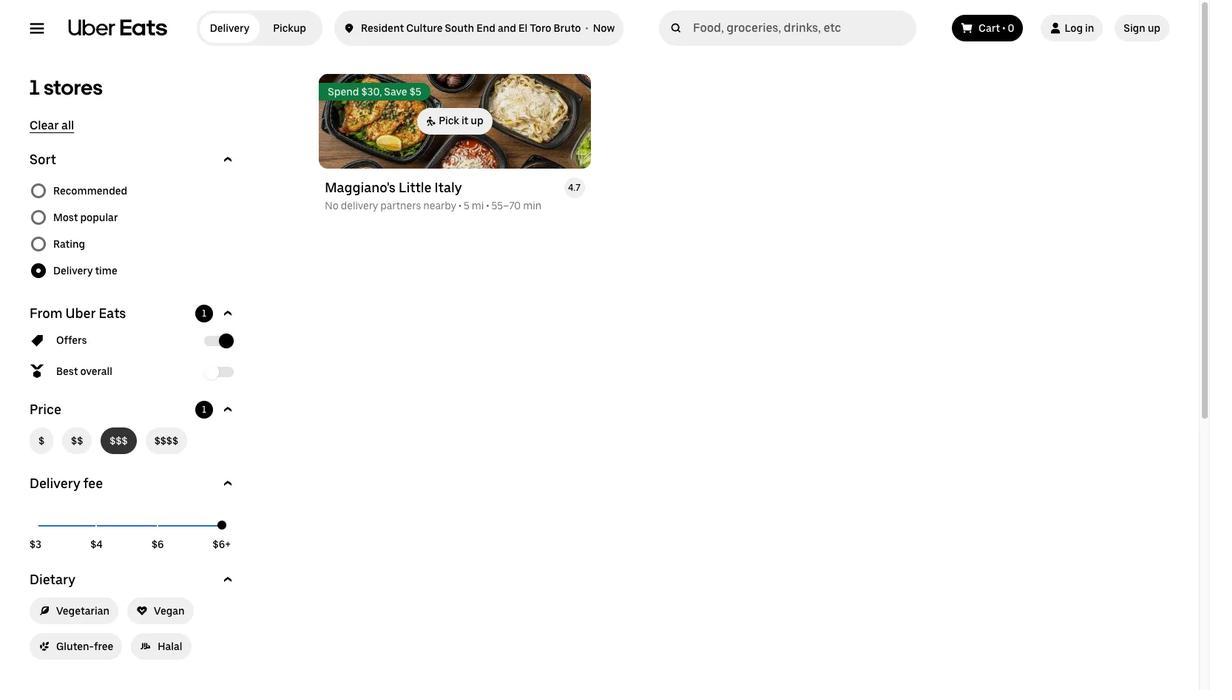 Task type: describe. For each thing, give the bounding box(es) containing it.
$6+
[[213, 539, 231, 551]]

log in link
[[1042, 15, 1104, 41]]

gluten-
[[56, 641, 94, 653]]

2 • from the left
[[1003, 22, 1006, 34]]

option group containing recommended
[[30, 178, 237, 284]]

$6
[[152, 539, 164, 551]]

recommended
[[53, 185, 127, 197]]

clear all
[[30, 118, 74, 132]]

best
[[56, 366, 78, 377]]

rating
[[53, 238, 85, 250]]

halal button
[[131, 634, 191, 660]]

$$$
[[110, 435, 128, 447]]

now
[[593, 22, 615, 34]]

sort
[[30, 152, 56, 167]]

$
[[38, 435, 44, 447]]

$ button
[[30, 428, 53, 454]]

bruto
[[554, 22, 581, 34]]

Delivery radio
[[200, 13, 260, 43]]

delivery for delivery fee
[[30, 476, 80, 491]]

gluten-free
[[56, 641, 113, 653]]

gluten-free button
[[30, 634, 122, 660]]

and
[[498, 22, 517, 34]]

delivery time
[[53, 265, 117, 277]]

deliver to image
[[343, 19, 355, 37]]

$$$$
[[154, 435, 178, 447]]

price
[[30, 402, 61, 417]]

resident culture south end and el toro bruto • now
[[361, 22, 615, 34]]

0
[[1009, 22, 1015, 34]]

vegetarian button
[[30, 598, 118, 625]]

1 vertical spatial 1
[[202, 309, 206, 319]]

sort button
[[30, 151, 237, 169]]

sign up link
[[1116, 15, 1170, 41]]

sign
[[1125, 22, 1146, 34]]

popular
[[80, 212, 118, 224]]

in
[[1086, 22, 1095, 34]]

$$ button
[[62, 428, 92, 454]]

2 vertical spatial 1
[[202, 405, 206, 415]]

log in
[[1065, 22, 1095, 34]]

all
[[61, 118, 74, 132]]

eats
[[99, 306, 126, 321]]

log
[[1065, 22, 1084, 34]]

culture
[[407, 22, 443, 34]]

fee
[[83, 476, 103, 491]]

dietary
[[30, 572, 75, 588]]

end
[[477, 22, 496, 34]]

delivery for delivery time
[[53, 265, 93, 277]]

time
[[95, 265, 117, 277]]

clear
[[30, 118, 59, 132]]

1 • from the left
[[586, 22, 589, 34]]

toro
[[530, 22, 552, 34]]



Task type: vqa. For each thing, say whether or not it's contained in the screenshot.
1100
no



Task type: locate. For each thing, give the bounding box(es) containing it.
•
[[586, 22, 589, 34], [1003, 22, 1006, 34]]

$4
[[90, 539, 103, 551]]

dietary button
[[30, 571, 237, 589]]

$3
[[30, 539, 42, 551]]

resident
[[361, 22, 404, 34]]

1 stores
[[30, 75, 103, 100]]

offers
[[56, 335, 87, 346]]

el
[[519, 22, 528, 34]]

up
[[1149, 22, 1161, 34]]

Pickup radio
[[260, 13, 320, 43]]

option group
[[30, 178, 237, 284]]

cart
[[979, 22, 1001, 34]]

delivery fee button
[[30, 475, 237, 493]]

$$
[[71, 435, 83, 447]]

overall
[[80, 366, 113, 377]]

delivery for delivery
[[210, 22, 250, 34]]

most
[[53, 212, 78, 224]]

1
[[30, 75, 40, 100], [202, 309, 206, 319], [202, 405, 206, 415]]

Food, groceries, drinks, etc text field
[[694, 21, 911, 36]]

vegan
[[154, 605, 185, 617]]

vegetarian
[[56, 605, 110, 617]]

delivery inside "button"
[[30, 476, 80, 491]]

clear all button
[[30, 118, 74, 133]]

delivery down "rating" on the left of the page
[[53, 265, 93, 277]]

delivery fee
[[30, 476, 103, 491]]

0 vertical spatial 1
[[30, 75, 40, 100]]

best overall
[[56, 366, 113, 377]]

pickup
[[273, 22, 306, 34]]

1 horizontal spatial •
[[1003, 22, 1006, 34]]

1 vertical spatial delivery
[[53, 265, 93, 277]]

delivery left fee
[[30, 476, 80, 491]]

uber
[[66, 306, 96, 321]]

$$$$ button
[[146, 428, 187, 454]]

from
[[30, 306, 63, 321]]

vegan button
[[127, 598, 194, 625]]

south
[[445, 22, 475, 34]]

most popular
[[53, 212, 118, 224]]

delivery inside option
[[210, 22, 250, 34]]

• left 0
[[1003, 22, 1006, 34]]

delivery inside option group
[[53, 265, 93, 277]]

delivery left pickup
[[210, 22, 250, 34]]

from uber eats
[[30, 306, 126, 321]]

$$$ button
[[101, 428, 137, 454]]

2 vertical spatial delivery
[[30, 476, 80, 491]]

main navigation menu image
[[30, 21, 44, 36]]

halal
[[158, 641, 182, 653]]

0 horizontal spatial •
[[586, 22, 589, 34]]

• left now
[[586, 22, 589, 34]]

cart • 0
[[979, 22, 1015, 34]]

delivery
[[210, 22, 250, 34], [53, 265, 93, 277], [30, 476, 80, 491]]

0 vertical spatial delivery
[[210, 22, 250, 34]]

sign up
[[1125, 22, 1161, 34]]

stores
[[44, 75, 103, 100]]

free
[[94, 641, 113, 653]]

uber eats home image
[[68, 19, 167, 37]]



